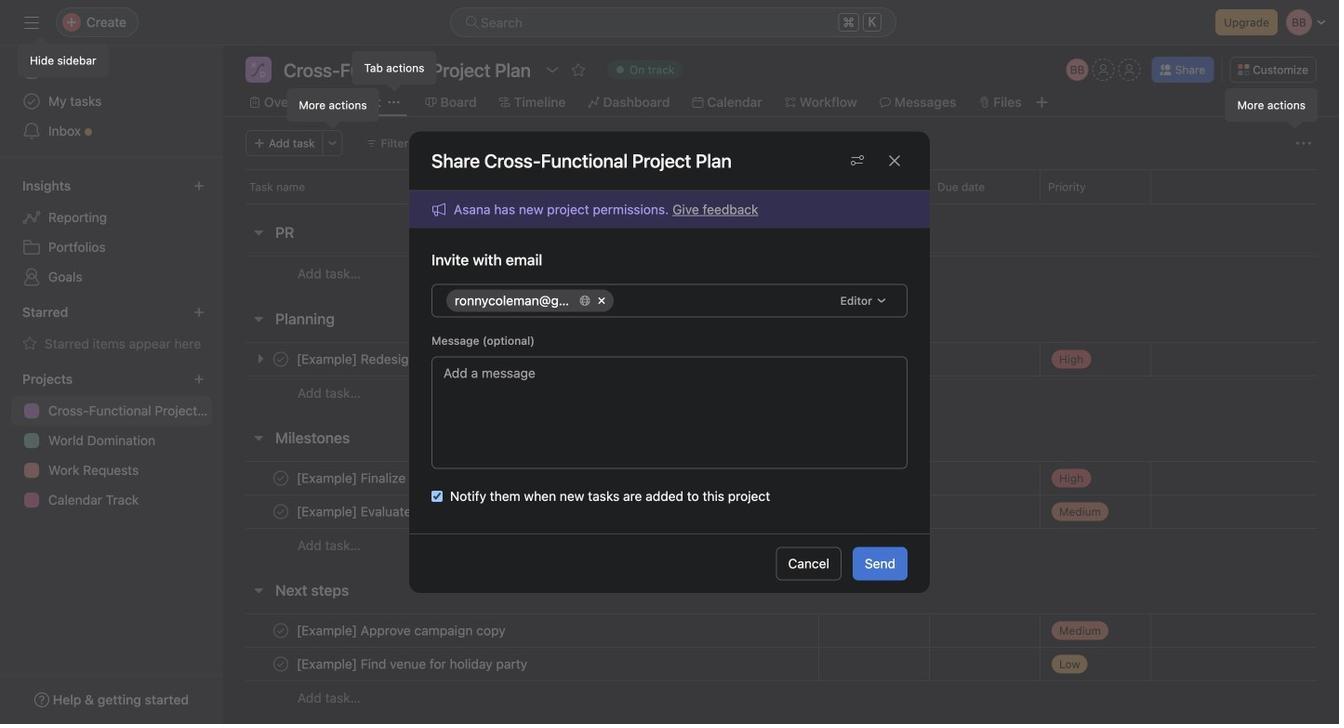Task type: locate. For each thing, give the bounding box(es) containing it.
1 vertical spatial collapse task list for this group image
[[251, 431, 266, 446]]

mark complete checkbox for [example] approve campaign copy cell
[[270, 620, 292, 642]]

task name text field inside the [example] finalize budget cell
[[293, 469, 458, 488]]

mark complete checkbox inside [example] find venue for holiday party cell
[[270, 654, 292, 676]]

project permissions image
[[850, 153, 865, 168]]

projects element
[[0, 363, 223, 519]]

mark complete image inside the [example] finalize budget cell
[[270, 468, 292, 490]]

1 collapse task list for this group image from the top
[[251, 225, 266, 240]]

4 mark complete checkbox from the top
[[270, 654, 292, 676]]

3 task name text field from the top
[[293, 656, 533, 674]]

0 vertical spatial collapse task list for this group image
[[251, 312, 266, 327]]

[example] find venue for holiday party cell
[[223, 648, 819, 682]]

1 vertical spatial task name text field
[[293, 503, 598, 522]]

1 collapse task list for this group image from the top
[[251, 312, 266, 327]]

mark complete image inside [example] approve campaign copy cell
[[270, 620, 292, 642]]

Mark complete checkbox
[[270, 468, 292, 490], [270, 501, 292, 523], [270, 620, 292, 642], [270, 654, 292, 676]]

1 mark complete image from the top
[[270, 468, 292, 490]]

0 vertical spatial collapse task list for this group image
[[251, 225, 266, 240]]

1 vertical spatial mark complete image
[[270, 620, 292, 642]]

task name text field for mark complete icon inside the [example] approve campaign copy cell
[[293, 656, 533, 674]]

2 collapse task list for this group image from the top
[[251, 431, 266, 446]]

Task name text field
[[293, 469, 458, 488], [293, 503, 598, 522], [293, 656, 533, 674]]

0 vertical spatial task name text field
[[293, 469, 458, 488]]

1 task name text field from the top
[[293, 469, 458, 488]]

2 mark complete checkbox from the top
[[270, 501, 292, 523]]

line_and_symbols image
[[251, 62, 266, 77]]

task name text field inside [example] find venue for holiday party cell
[[293, 656, 533, 674]]

[example] evaluate new email marketing platform cell
[[223, 495, 819, 529]]

collapse task list for this group image
[[251, 312, 266, 327], [251, 431, 266, 446]]

task name text field inside [example] evaluate new email marketing platform cell
[[293, 503, 598, 522]]

None text field
[[279, 57, 536, 83]]

tooltip
[[19, 39, 107, 76], [353, 52, 436, 89], [288, 89, 378, 127], [1227, 89, 1318, 127]]

mark complete image
[[270, 468, 292, 490], [270, 620, 292, 642], [270, 654, 292, 676]]

mark complete image for [example] evaluate new email marketing platform cell
[[270, 468, 292, 490]]

1 vertical spatial collapse task list for this group image
[[251, 583, 266, 598]]

collapse task list for this group image for header planning "tree grid"
[[251, 312, 266, 327]]

mark complete checkbox inside [example] evaluate new email marketing platform cell
[[270, 501, 292, 523]]

3 mark complete checkbox from the top
[[270, 620, 292, 642]]

0 vertical spatial mark complete image
[[270, 468, 292, 490]]

1 mark complete checkbox from the top
[[270, 468, 292, 490]]

2 mark complete image from the top
[[270, 620, 292, 642]]

cell
[[447, 290, 614, 312]]

mark complete checkbox inside the [example] finalize budget cell
[[270, 468, 292, 490]]

mark complete checkbox for [example] find venue for holiday party cell
[[270, 654, 292, 676]]

2 task name text field from the top
[[293, 503, 598, 522]]

mark complete image for [example] find venue for holiday party cell
[[270, 620, 292, 642]]

2 vertical spatial mark complete image
[[270, 654, 292, 676]]

row
[[223, 169, 1340, 204], [246, 203, 1318, 205], [223, 256, 1340, 291], [444, 285, 832, 317], [223, 376, 1340, 410], [223, 462, 1340, 496], [223, 495, 1340, 529], [223, 529, 1340, 563], [223, 614, 1340, 649], [223, 648, 1340, 682], [223, 681, 1340, 716]]

None checkbox
[[432, 491, 443, 502]]

dialog
[[409, 131, 930, 593]]

3 mark complete image from the top
[[270, 654, 292, 676]]

task name text field for mark complete icon inside the [example] finalize budget cell
[[293, 503, 598, 522]]

collapse task list for this group image
[[251, 225, 266, 240], [251, 583, 266, 598]]

close this dialog image
[[888, 153, 903, 168]]

2 vertical spatial task name text field
[[293, 656, 533, 674]]

header next steps tree grid
[[223, 614, 1340, 716]]

add to starred image
[[571, 62, 586, 77]]

banner
[[432, 199, 759, 220]]

mark complete checkbox inside [example] approve campaign copy cell
[[270, 620, 292, 642]]

mark complete checkbox for [example] evaluate new email marketing platform cell
[[270, 501, 292, 523]]



Task type: describe. For each thing, give the bounding box(es) containing it.
mark complete image inside [example] find venue for holiday party cell
[[270, 654, 292, 676]]

Add a message text field
[[432, 357, 908, 469]]

hide sidebar image
[[24, 15, 39, 30]]

[example] approve campaign copy cell
[[223, 614, 819, 649]]

[example] finalize budget cell
[[223, 462, 819, 496]]

starred element
[[0, 296, 223, 363]]

mark complete checkbox for the [example] finalize budget cell
[[270, 468, 292, 490]]

global element
[[0, 46, 223, 157]]

collapse task list for this group image for "header milestones" 'tree grid'
[[251, 431, 266, 446]]

header planning tree grid
[[223, 342, 1340, 410]]

mark complete image
[[270, 501, 292, 523]]

manage project members image
[[1067, 59, 1089, 81]]

2 collapse task list for this group image from the top
[[251, 583, 266, 598]]

Task name text field
[[293, 622, 511, 641]]

insights element
[[0, 169, 223, 296]]

header milestones tree grid
[[223, 462, 1340, 563]]



Task type: vqa. For each thing, say whether or not it's contained in the screenshot.
Dependencies 'image'
no



